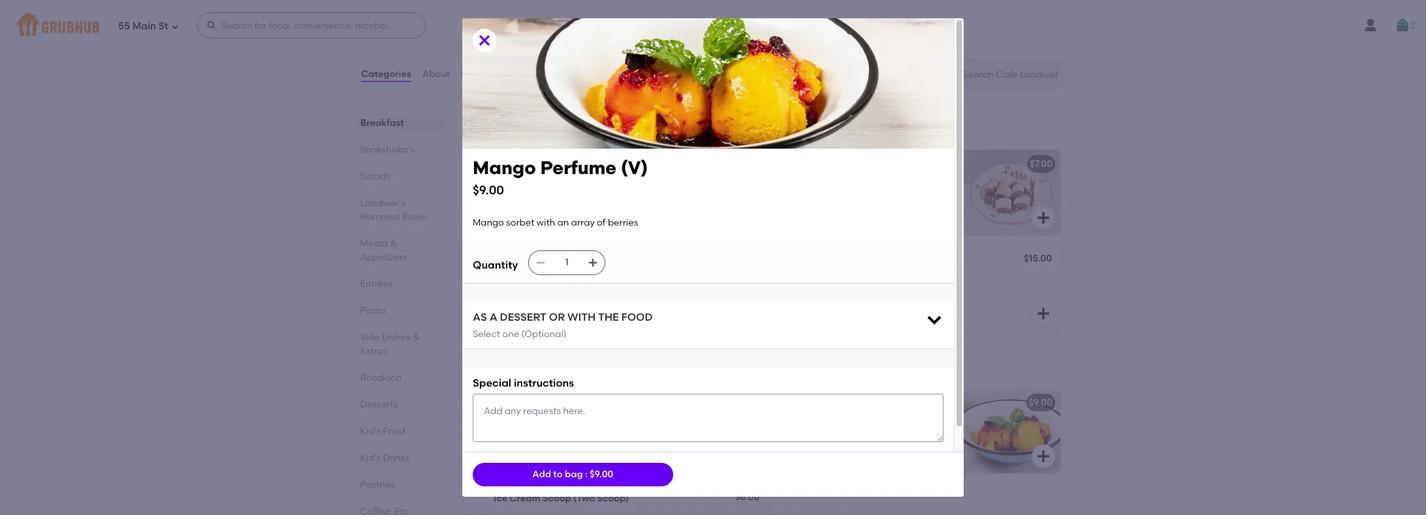 Task type: locate. For each thing, give the bounding box(es) containing it.
& right dishes at the bottom left
[[413, 332, 420, 344]]

0 vertical spatial rozalach
[[529, 159, 570, 170]]

chocolate
[[574, 429, 619, 441]]

0 vertical spatial cream
[[494, 273, 525, 284]]

of up ice
[[532, 416, 541, 427]]

cream
[[494, 273, 525, 284], [510, 494, 541, 505]]

waffle inside 4 pieces of waffle with chocolate + vanilla ice cream, chocolate syrup, whipped cream, strawberry
[[543, 416, 572, 427]]

1 eggs from the left
[[514, 16, 536, 27]]

search icon image
[[942, 67, 957, 82]]

1 mango from the top
[[473, 157, 536, 179]]

rozalach up fresh, at the bottom
[[518, 255, 560, 266]]

1 horizontal spatial with
[[574, 416, 592, 427]]

& up appetizers
[[390, 238, 397, 249]]

nutella for nutella rozalach full
[[494, 159, 526, 170]]

cream, down ice
[[535, 443, 566, 454]]

add to bag : $9.00
[[532, 469, 614, 481]]

tab
[[360, 505, 442, 516]]

rozalach inside button
[[529, 159, 570, 170]]

&
[[390, 238, 397, 249], [413, 332, 420, 344]]

eggs right 'two'
[[514, 16, 536, 27]]

(v)
[[621, 157, 648, 179]]

0 horizontal spatial &
[[390, 238, 397, 249]]

shakshuka's
[[360, 144, 415, 155]]

1 nutella from the left
[[494, 159, 526, 170]]

landwer's
[[360, 198, 406, 209]]

rosalach
[[483, 120, 548, 136], [821, 159, 863, 170], [360, 373, 402, 384]]

0 vertical spatial oreo
[[494, 255, 516, 266]]

svg image
[[477, 33, 492, 48], [743, 67, 759, 83], [1036, 67, 1051, 83], [925, 311, 944, 329]]

1 vertical spatial &
[[413, 332, 420, 344]]

0 horizontal spatial with
[[537, 217, 555, 228]]

1 horizontal spatial &
[[413, 332, 420, 344]]

eggs right three
[[814, 16, 836, 27]]

food
[[621, 312, 653, 324]]

1 vertical spatial mango
[[473, 217, 504, 228]]

ice
[[526, 429, 539, 441]]

mango for perfume
[[473, 157, 536, 179]]

0 vertical spatial kid's
[[360, 426, 381, 438]]

mezza & appetizers tab
[[360, 237, 442, 264]]

0 horizontal spatial $9.00
[[473, 183, 504, 198]]

breakfast tab
[[360, 116, 442, 130]]

desserts up kid's food
[[360, 400, 398, 411]]

mango up sorbet
[[473, 157, 536, 179]]

dessert waffle
[[494, 398, 559, 409]]

mango inside mango perfume (v) $9.00
[[473, 157, 536, 179]]

0 vertical spatial desserts
[[483, 359, 542, 375]]

2 nutella from the left
[[786, 159, 819, 170]]

svg image inside 2 button
[[1395, 18, 1411, 33]]

rozalach for (full)
[[518, 255, 560, 266]]

crumble
[[569, 286, 608, 298]]

kid's drinks tab
[[360, 452, 442, 466]]

1 horizontal spatial eggs
[[814, 16, 836, 27]]

cream right ice
[[510, 494, 541, 505]]

:
[[585, 469, 588, 481]]

to
[[553, 469, 563, 481]]

$3.00
[[733, 16, 757, 27]]

nutella rozalach full button
[[486, 150, 768, 235]]

+
[[757, 16, 762, 27], [644, 416, 649, 427]]

2 eggs from the left
[[814, 16, 836, 27]]

eggs inside button
[[814, 16, 836, 27]]

ricotta
[[555, 273, 587, 284]]

special
[[473, 377, 511, 390]]

cream up chocolate,
[[494, 273, 525, 284]]

shakshuka's tab
[[360, 143, 442, 157]]

mango perfume (v) image
[[963, 389, 1061, 474]]

0 vertical spatial of
[[597, 217, 606, 228]]

1 vertical spatial rozalach
[[518, 255, 560, 266]]

cream, right ice
[[541, 429, 572, 441]]

1 kid's from the top
[[360, 426, 381, 438]]

as
[[473, 312, 487, 324]]

cream fresh, ricotta , white chocolate, oreo crumble
[[494, 273, 620, 298]]

two eggs
[[494, 16, 536, 27]]

pastries tab
[[360, 479, 442, 492]]

0 vertical spatial mango
[[473, 157, 536, 179]]

rosalach tab
[[360, 372, 442, 385]]

chocolate
[[595, 416, 642, 427]]

of
[[597, 217, 606, 228], [532, 416, 541, 427]]

kid's left drinks
[[360, 453, 381, 464]]

+ up syrup,
[[644, 416, 649, 427]]

1 vertical spatial cream,
[[535, 443, 566, 454]]

waffle down the dessert waffle
[[543, 416, 572, 427]]

of right array
[[597, 217, 606, 228]]

rosalach left '(half)'
[[821, 159, 863, 170]]

strawberry
[[568, 443, 616, 454]]

1 vertical spatial +
[[644, 416, 649, 427]]

0 horizontal spatial +
[[644, 416, 649, 427]]

with inside 4 pieces of waffle with chocolate + vanilla ice cream, chocolate syrup, whipped cream, strawberry
[[574, 416, 592, 427]]

two eggs image
[[670, 7, 768, 92]]

waffle down "instructions"
[[530, 398, 559, 409]]

rosalach inside tab
[[360, 373, 402, 384]]

1 vertical spatial with
[[574, 416, 592, 427]]

1 horizontal spatial nutella
[[786, 159, 819, 170]]

1 vertical spatial cream
[[510, 494, 541, 505]]

quantity
[[473, 259, 518, 271]]

0 horizontal spatial oreo
[[494, 255, 516, 266]]

+ left three
[[757, 16, 762, 27]]

(full)
[[562, 255, 584, 266]]

oreo
[[494, 255, 516, 266], [545, 286, 567, 298]]

nutella rosalach (half)
[[786, 159, 891, 170]]

1 vertical spatial oreo
[[545, 286, 567, 298]]

(optional)
[[521, 329, 567, 340]]

$9.00 button
[[778, 389, 1061, 474]]

0 vertical spatial rosalach
[[483, 120, 548, 136]]

mango left sorbet
[[473, 217, 504, 228]]

main navigation navigation
[[0, 0, 1426, 51]]

full
[[573, 159, 588, 170]]

2 vertical spatial rosalach
[[360, 373, 402, 384]]

kid's
[[360, 426, 381, 438], [360, 453, 381, 464]]

salads tab
[[360, 170, 442, 184]]

0 horizontal spatial nutella
[[494, 159, 526, 170]]

2 kid's from the top
[[360, 453, 381, 464]]

cream,
[[541, 429, 572, 441], [535, 443, 566, 454]]

rosalach down extras
[[360, 373, 402, 384]]

extras
[[360, 346, 388, 357]]

kid's for kid's drinks
[[360, 453, 381, 464]]

0 horizontal spatial rosalach
[[360, 373, 402, 384]]

dishes
[[382, 332, 411, 344]]

side
[[360, 332, 380, 344]]

main
[[132, 20, 156, 32]]

2 mango from the top
[[473, 217, 504, 228]]

oreo up chocolate,
[[494, 255, 516, 266]]

1 vertical spatial rosalach
[[821, 159, 863, 170]]

2 horizontal spatial $9.00
[[1029, 398, 1053, 409]]

(two
[[573, 494, 595, 505]]

0 horizontal spatial eggs
[[514, 16, 536, 27]]

kid's left food
[[360, 426, 381, 438]]

rozalach left full
[[529, 159, 570, 170]]

$9.00
[[473, 183, 504, 198], [1029, 398, 1053, 409], [590, 469, 614, 481]]

landwer's hummus bowls tab
[[360, 197, 442, 224]]

1 horizontal spatial +
[[757, 16, 762, 27]]

desserts
[[483, 359, 542, 375], [360, 400, 398, 411]]

with
[[567, 312, 596, 324]]

0 vertical spatial &
[[390, 238, 397, 249]]

(half)
[[865, 159, 891, 170]]

side dishes & extras
[[360, 332, 420, 357]]

with
[[537, 217, 555, 228], [574, 416, 592, 427]]

0 horizontal spatial of
[[532, 416, 541, 427]]

vanilla
[[494, 429, 523, 441]]

0 horizontal spatial desserts
[[360, 400, 398, 411]]

drinks
[[383, 453, 410, 464]]

a
[[490, 312, 497, 324]]

desserts up special instructions
[[483, 359, 542, 375]]

st
[[158, 20, 168, 32]]

with up chocolate at the bottom
[[574, 416, 592, 427]]

1 vertical spatial waffle
[[543, 416, 572, 427]]

categories
[[361, 68, 411, 80]]

oreo down ricotta
[[545, 286, 567, 298]]

1 vertical spatial $9.00
[[1029, 398, 1053, 409]]

1 horizontal spatial of
[[597, 217, 606, 228]]

& inside "side dishes & extras"
[[413, 332, 420, 344]]

rosalach up nutella rozalach full
[[483, 120, 548, 136]]

0 vertical spatial with
[[537, 217, 555, 228]]

mezza & appetizers
[[360, 238, 408, 263]]

rozalach
[[529, 159, 570, 170], [518, 255, 560, 266]]

with left an
[[537, 217, 555, 228]]

two
[[494, 16, 512, 27]]

waffle
[[530, 398, 559, 409], [543, 416, 572, 427]]

one
[[503, 329, 519, 340]]

fresh,
[[527, 273, 553, 284]]

rozalach for full
[[529, 159, 570, 170]]

dessert
[[494, 398, 528, 409]]

2 horizontal spatial rosalach
[[821, 159, 863, 170]]

nutella inside button
[[494, 159, 526, 170]]

1 horizontal spatial oreo
[[545, 286, 567, 298]]

pasta tab
[[360, 304, 442, 318]]

of inside 4 pieces of waffle with chocolate + vanilla ice cream, chocolate syrup, whipped cream, strawberry
[[532, 416, 541, 427]]

1 vertical spatial of
[[532, 416, 541, 427]]

0 vertical spatial $9.00
[[473, 183, 504, 198]]

svg image
[[1395, 18, 1411, 33], [206, 20, 217, 31], [171, 23, 179, 30], [1036, 210, 1051, 226], [536, 258, 546, 269], [588, 258, 598, 269], [1036, 306, 1051, 322], [743, 449, 759, 465], [1036, 449, 1051, 465]]

1 vertical spatial desserts
[[360, 400, 398, 411]]

2 vertical spatial $9.00
[[590, 469, 614, 481]]

1 vertical spatial kid's
[[360, 453, 381, 464]]

desserts inside the desserts tab
[[360, 400, 398, 411]]



Task type: vqa. For each thing, say whether or not it's contained in the screenshot.
"Small Bites"
no



Task type: describe. For each thing, give the bounding box(es) containing it.
4 pieces of waffle with chocolate + vanilla ice cream, chocolate syrup, whipped cream, strawberry
[[494, 416, 649, 454]]

entrées tab
[[360, 278, 442, 291]]

three eggs
[[786, 16, 836, 27]]

55 main st
[[118, 20, 168, 32]]

oreo rozalach (full)
[[494, 255, 584, 266]]

cream inside cream fresh, ricotta , white chocolate, oreo crumble
[[494, 273, 525, 284]]

eggs for two eggs
[[514, 16, 536, 27]]

kid's drinks
[[360, 453, 410, 464]]

4
[[494, 416, 499, 427]]

nutella rozalach full
[[494, 159, 588, 170]]

dessert waffle image
[[670, 389, 768, 474]]

0 vertical spatial cream,
[[541, 429, 572, 441]]

salads
[[360, 171, 390, 182]]

$15.00
[[1024, 253, 1052, 265]]

mango for sorbet
[[473, 217, 504, 228]]

+ inside 4 pieces of waffle with chocolate + vanilla ice cream, chocolate syrup, whipped cream, strawberry
[[644, 416, 649, 427]]

mango perfume (v) $9.00
[[473, 157, 648, 198]]

as a dessert or with the food select one (optional)
[[473, 312, 653, 340]]

nutella rosalach (half) image
[[963, 150, 1061, 235]]

select
[[473, 329, 500, 340]]

kid's food
[[360, 426, 406, 438]]

Input item quantity number field
[[553, 252, 581, 275]]

pastries
[[360, 480, 395, 491]]

bowls
[[402, 212, 428, 223]]

1 horizontal spatial $9.00
[[590, 469, 614, 481]]

the
[[598, 312, 619, 324]]

bag
[[565, 469, 583, 481]]

scoop)
[[597, 494, 629, 505]]

reviews
[[461, 68, 497, 80]]

oreo rozalach (full) image
[[670, 246, 768, 331]]

appetizers
[[360, 252, 408, 263]]

array
[[571, 217, 595, 228]]

special instructions
[[473, 377, 574, 390]]

categories button
[[360, 51, 412, 98]]

whipped
[[494, 443, 532, 454]]

reviews button
[[460, 51, 498, 98]]

1 horizontal spatial rosalach
[[483, 120, 548, 136]]

Special instructions text field
[[473, 394, 944, 443]]

ice cream scoop (two scoop)
[[494, 494, 629, 505]]

side dishes & extras tab
[[360, 331, 442, 359]]

55
[[118, 20, 130, 32]]

2 button
[[1395, 14, 1416, 37]]

$3.00 +
[[733, 16, 762, 27]]

three eggs image
[[963, 7, 1061, 92]]

entrées
[[360, 279, 393, 290]]

add
[[532, 469, 551, 481]]

white
[[594, 273, 620, 284]]

pasta
[[360, 306, 386, 317]]

three eggs button
[[778, 7, 1061, 92]]

chocolate,
[[494, 286, 543, 298]]

breakfast
[[360, 118, 404, 129]]

perfume
[[540, 157, 617, 179]]

dessert
[[500, 312, 547, 324]]

$9.00 inside mango perfume (v) $9.00
[[473, 183, 504, 198]]

desserts tab
[[360, 398, 442, 412]]

pieces
[[501, 416, 530, 427]]

nutella for nutella rosalach (half)
[[786, 159, 819, 170]]

sorbet
[[506, 217, 535, 228]]

hummus
[[360, 212, 400, 223]]

$15.00 button
[[778, 246, 1061, 331]]

landwer's hummus bowls
[[360, 198, 428, 223]]

2
[[1411, 19, 1416, 31]]

instructions
[[514, 377, 574, 390]]

kid's food tab
[[360, 425, 442, 439]]

mezza
[[360, 238, 388, 249]]

berries
[[608, 217, 638, 228]]

0 vertical spatial waffle
[[530, 398, 559, 409]]

syrup,
[[622, 429, 648, 441]]

kid's for kid's food
[[360, 426, 381, 438]]

an
[[557, 217, 569, 228]]

food
[[383, 426, 406, 438]]

$7.00
[[1030, 159, 1053, 170]]

Search Cafe Landwer search field
[[961, 69, 1061, 81]]

or
[[549, 312, 565, 324]]

ice
[[494, 494, 507, 505]]

,
[[589, 273, 592, 284]]

oreo inside cream fresh, ricotta , white chocolate, oreo crumble
[[545, 286, 567, 298]]

scoop
[[543, 494, 571, 505]]

$9.00 inside $9.00 button
[[1029, 398, 1053, 409]]

mango sorbet with an array of berries
[[473, 217, 638, 228]]

three
[[786, 16, 812, 27]]

about
[[422, 68, 450, 80]]

about button
[[422, 51, 451, 98]]

0 vertical spatial +
[[757, 16, 762, 27]]

eggs for three eggs
[[814, 16, 836, 27]]

1 horizontal spatial desserts
[[483, 359, 542, 375]]

& inside mezza & appetizers
[[390, 238, 397, 249]]



